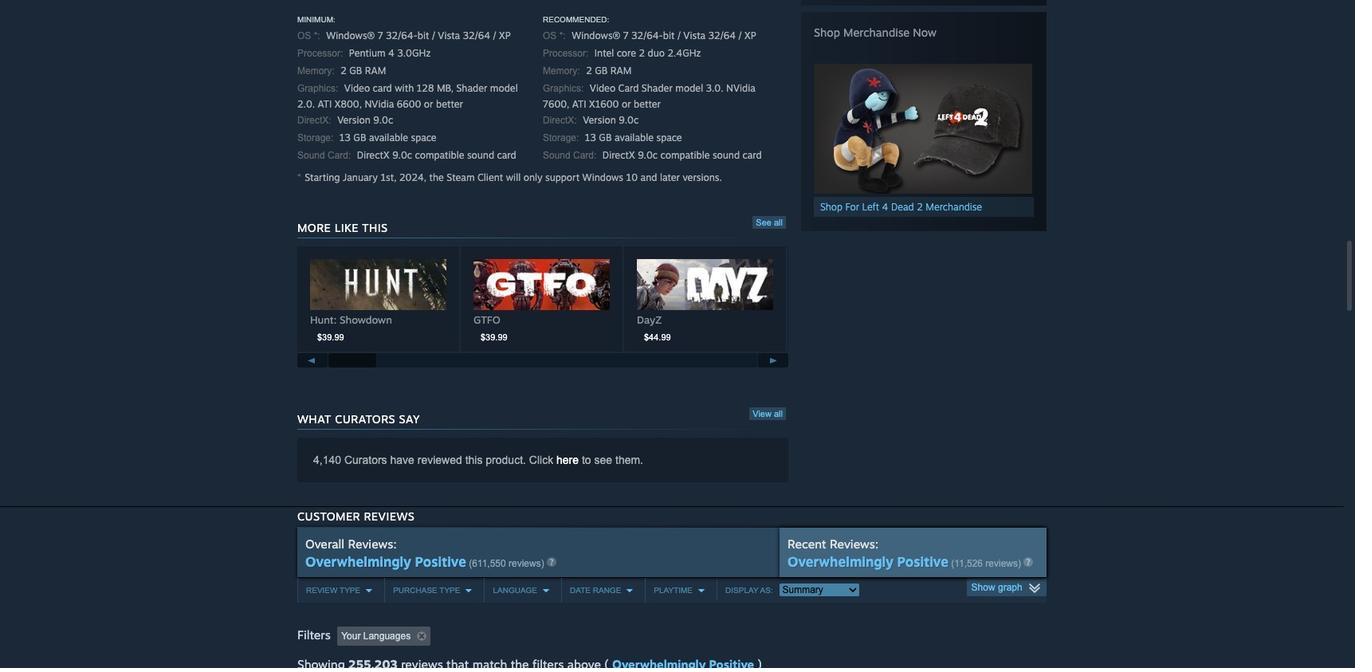 Task type: locate. For each thing, give the bounding box(es) containing it.
2 13 from the left
[[585, 132, 596, 144]]

1 vertical spatial curators
[[344, 454, 387, 467]]

2 version from the left
[[583, 114, 616, 126]]

0 horizontal spatial available
[[369, 132, 408, 144]]

2 graphics: from the left
[[543, 83, 584, 94]]

bit up '3.0ghz'
[[418, 30, 429, 42]]

ram inside os *: windows® 7 32/64-bit / vista 32/64 / xp processor: pentium 4 3.0ghz memory: 2 gb ram
[[365, 65, 386, 77]]

better down mb,
[[436, 98, 463, 110]]

vista
[[438, 30, 460, 42], [684, 30, 706, 42]]

gb down x1600
[[599, 132, 612, 144]]

2 directx: version 9.0c storage: 13 gb available space sound card: directx 9.0c compatible sound card from the left
[[543, 114, 762, 161]]

1 horizontal spatial reviews:
[[830, 537, 879, 552]]

video inside video card shader model 3.0. nvidia 7600, ati x1600 or better
[[590, 82, 616, 94]]

positive inside recent reviews: overwhelmingly positive (11,526 reviews)
[[897, 554, 949, 570]]

card
[[373, 82, 392, 94], [497, 149, 516, 161], [743, 149, 762, 161]]

card up see
[[743, 149, 762, 161]]

0 horizontal spatial version
[[337, 114, 371, 126]]

see all link
[[753, 216, 786, 229]]

*: inside os *: windows® 7 32/64-bit / vista 32/64 / xp processor: pentium 4 3.0ghz memory: 2 gb ram
[[314, 31, 320, 42]]

1 vertical spatial merchandise
[[926, 201, 982, 213]]

1 horizontal spatial 4
[[882, 201, 889, 213]]

0 horizontal spatial ati
[[318, 98, 332, 110]]

1 horizontal spatial directx: version 9.0c storage: 13 gb available space sound card: directx 9.0c compatible sound card
[[543, 114, 762, 161]]

os for memory:
[[543, 31, 557, 42]]

1 version from the left
[[337, 114, 371, 126]]

reviews:
[[348, 537, 397, 552], [830, 537, 879, 552]]

vista for intel core 2 duo 2.4ghz
[[684, 30, 706, 42]]

7 inside os *: windows® 7 32/64-bit / vista 32/64 / xp processor: pentium 4 3.0ghz memory: 2 gb ram
[[378, 30, 383, 42]]

this
[[362, 221, 388, 235], [465, 454, 483, 467]]

2 reviews) from the left
[[986, 558, 1021, 570]]

2 video from the left
[[590, 82, 616, 94]]

0 vertical spatial nvidia
[[726, 82, 756, 94]]

directx: down 2.0.
[[297, 115, 331, 126]]

reviews) for recent reviews:
[[986, 558, 1021, 570]]

1 *: from the left
[[314, 31, 320, 42]]

this inside see all more like this
[[362, 221, 388, 235]]

0 horizontal spatial ram
[[365, 65, 386, 77]]

ati inside video card with 128 mb, shader model 2.0. ati x800, nvidia 6600 or better
[[318, 98, 332, 110]]

1 horizontal spatial 13
[[585, 132, 596, 144]]

for
[[846, 201, 860, 213]]

bit up duo
[[663, 30, 675, 42]]

2 bit from the left
[[663, 30, 675, 42]]

2 processor: from the left
[[543, 48, 589, 59]]

os inside os *: windows® 7 32/64-bit / vista 32/64 / xp processor: intel core 2 duo 2.4ghz memory: 2 gb ram
[[543, 31, 557, 42]]

1 7 from the left
[[378, 30, 383, 42]]

sound up client
[[467, 149, 494, 161]]

nvidia inside video card shader model 3.0. nvidia 7600, ati x1600 or better
[[726, 82, 756, 94]]

1 storage: from the left
[[297, 133, 334, 144]]

1 type from the left
[[340, 586, 361, 595]]

2 storage: from the left
[[543, 133, 579, 144]]

space down 6600
[[411, 132, 437, 144]]

vista inside os *: windows® 7 32/64-bit / vista 32/64 / xp processor: pentium 4 3.0ghz memory: 2 gb ram
[[438, 30, 460, 42]]

shop
[[814, 26, 840, 39], [820, 201, 843, 213]]

2 os from the left
[[543, 31, 557, 42]]

2 horizontal spatial card
[[743, 149, 762, 161]]

vista up 2.4ghz
[[684, 30, 706, 42]]

2 windows® from the left
[[572, 30, 621, 42]]

0 horizontal spatial directx
[[357, 149, 390, 161]]

ati inside video card shader model 3.0. nvidia 7600, ati x1600 or better
[[572, 98, 586, 110]]

1 horizontal spatial graphics:
[[543, 83, 584, 94]]

reviews: for recent reviews:
[[830, 537, 879, 552]]

1 ram from the left
[[365, 65, 386, 77]]

1 horizontal spatial ati
[[572, 98, 586, 110]]

*: down recommended:
[[559, 31, 566, 42]]

1 horizontal spatial directx:
[[543, 115, 577, 126]]

merchandise left now
[[844, 26, 910, 39]]

1 sound from the left
[[467, 149, 494, 161]]

2 up "x800,"
[[341, 65, 347, 77]]

left
[[862, 201, 880, 213]]

windows® inside os *: windows® 7 32/64-bit / vista 32/64 / xp processor: intel core 2 duo 2.4ghz memory: 2 gb ram
[[572, 30, 621, 42]]

memory: up 2.0.
[[297, 66, 335, 77]]

2 32/64 from the left
[[709, 30, 736, 42]]

1 32/64 from the left
[[463, 30, 490, 42]]

7 up the core
[[623, 30, 629, 42]]

2 reviews: from the left
[[830, 537, 879, 552]]

version down "x800,"
[[337, 114, 371, 126]]

better inside video card shader model 3.0. nvidia 7600, ati x1600 or better
[[634, 98, 661, 110]]

available down 6600
[[369, 132, 408, 144]]

2 32/64- from the left
[[632, 30, 663, 42]]

2 *: from the left
[[559, 31, 566, 42]]

reviews) for overall reviews:
[[509, 558, 544, 570]]

0 vertical spatial curators
[[335, 412, 396, 426]]

windows®
[[326, 30, 375, 42], [572, 30, 621, 42]]

2 better from the left
[[634, 98, 661, 110]]

ram
[[365, 65, 386, 77], [611, 65, 632, 77]]

shader inside video card shader model 3.0. nvidia 7600, ati x1600 or better
[[642, 82, 673, 94]]

reviews: down customer reviews on the left bottom
[[348, 537, 397, 552]]

reviews) up the language
[[509, 558, 544, 570]]

dayz $44.99
[[637, 314, 671, 342]]

2 all from the top
[[774, 409, 783, 419]]

0 horizontal spatial 32/64
[[463, 30, 490, 42]]

32/64- inside os *: windows® 7 32/64-bit / vista 32/64 / xp processor: intel core 2 duo 2.4ghz memory: 2 gb ram
[[632, 30, 663, 42]]

overwhelmingly down recent
[[788, 554, 894, 570]]

0 horizontal spatial 7
[[378, 30, 383, 42]]

1 vertical spatial nvidia
[[365, 98, 394, 110]]

directx: version 9.0c storage: 13 gb available space sound card: directx 9.0c compatible sound card up and
[[543, 114, 762, 161]]

0 horizontal spatial sound
[[297, 150, 325, 161]]

compatible for nvidia
[[415, 149, 464, 161]]

nvidia
[[726, 82, 756, 94], [365, 98, 394, 110]]

0 horizontal spatial vista
[[438, 30, 460, 42]]

1 processor: from the left
[[297, 48, 343, 59]]

reviews) up show graph at the right bottom
[[986, 558, 1021, 570]]

show graph
[[972, 582, 1023, 593]]

4 inside 'link'
[[882, 201, 889, 213]]

the
[[429, 172, 444, 184]]

32/64 for intel core 2 duo 2.4ghz
[[709, 30, 736, 42]]

1 horizontal spatial vista
[[684, 30, 706, 42]]

1 horizontal spatial xp
[[745, 30, 756, 42]]

4 right the left
[[882, 201, 889, 213]]

all right view
[[774, 409, 783, 419]]

(11,526
[[951, 558, 983, 570]]

1 horizontal spatial ram
[[611, 65, 632, 77]]

directx: version 9.0c storage: 13 gb available space sound card: directx 9.0c compatible sound card down 6600
[[297, 114, 516, 161]]

0 horizontal spatial reviews:
[[348, 537, 397, 552]]

0 horizontal spatial memory:
[[297, 66, 335, 77]]

ati right 2.0.
[[318, 98, 332, 110]]

sound for 2.0.
[[297, 150, 325, 161]]

os down recommended:
[[543, 31, 557, 42]]

directx up "10"
[[603, 149, 635, 161]]

1 all from the top
[[774, 218, 783, 227]]

1 vista from the left
[[438, 30, 460, 42]]

overwhelmingly down overall
[[305, 554, 411, 570]]

positive for overall reviews:
[[415, 554, 466, 570]]

0 vertical spatial 4
[[388, 47, 395, 59]]

reviews: right recent
[[830, 537, 879, 552]]

1 horizontal spatial sound
[[713, 149, 740, 161]]

nvidia right 3.0. on the right
[[726, 82, 756, 94]]

video up "x800,"
[[344, 82, 370, 94]]

0 horizontal spatial directx: version 9.0c storage: 13 gb available space sound card: directx 9.0c compatible sound card
[[297, 114, 516, 161]]

9.0c up 2024,
[[392, 149, 412, 161]]

1 horizontal spatial sound
[[543, 150, 571, 161]]

1 horizontal spatial 32/64-
[[632, 30, 663, 42]]

1 reviews: from the left
[[348, 537, 397, 552]]

here
[[557, 454, 579, 467]]

sound up starting
[[297, 150, 325, 161]]

gtfo
[[474, 314, 501, 326]]

1 horizontal spatial this
[[465, 454, 483, 467]]

windows® for pentium
[[326, 30, 375, 42]]

0 vertical spatial shop
[[814, 26, 840, 39]]

recommended:
[[543, 15, 609, 24]]

2 ram from the left
[[611, 65, 632, 77]]

0 horizontal spatial card:
[[328, 150, 351, 161]]

1 bit from the left
[[418, 30, 429, 42]]

1 horizontal spatial directx
[[603, 149, 635, 161]]

0 horizontal spatial model
[[490, 82, 518, 94]]

2 xp from the left
[[745, 30, 756, 42]]

type right the 'review'
[[340, 586, 361, 595]]

$39.99 down hunt:
[[317, 332, 344, 342]]

$39.99
[[317, 332, 344, 342], [481, 332, 508, 342]]

$39.99 down gtfo
[[481, 332, 508, 342]]

model
[[490, 82, 518, 94], [676, 82, 703, 94]]

1 model from the left
[[490, 82, 518, 94]]

0 horizontal spatial directx:
[[297, 115, 331, 126]]

shader right card
[[642, 82, 673, 94]]

sound
[[467, 149, 494, 161], [713, 149, 740, 161]]

memory: inside os *: windows® 7 32/64-bit / vista 32/64 / xp processor: pentium 4 3.0ghz memory: 2 gb ram
[[297, 66, 335, 77]]

0 horizontal spatial reviews)
[[509, 558, 544, 570]]

32/64- for 3.0ghz
[[386, 30, 418, 42]]

sound
[[297, 150, 325, 161], [543, 150, 571, 161]]

13 down "x800,"
[[340, 132, 351, 144]]

all
[[774, 218, 783, 227], [774, 409, 783, 419]]

processor: inside os *: windows® 7 32/64-bit / vista 32/64 / xp processor: intel core 2 duo 2.4ghz memory: 2 gb ram
[[543, 48, 589, 59]]

1 horizontal spatial card:
[[573, 150, 597, 161]]

1 positive from the left
[[415, 554, 466, 570]]

hunt: showdown $39.99
[[310, 314, 392, 342]]

shader right mb,
[[456, 82, 488, 94]]

reviews: inside overall reviews: overwhelmingly positive (611,550 reviews)
[[348, 537, 397, 552]]

card: up windows
[[573, 150, 597, 161]]

sound up support
[[543, 150, 571, 161]]

0 horizontal spatial sound
[[467, 149, 494, 161]]

7
[[378, 30, 383, 42], [623, 30, 629, 42]]

1 horizontal spatial positive
[[897, 554, 949, 570]]

1 13 from the left
[[340, 132, 351, 144]]

1 horizontal spatial space
[[657, 132, 682, 144]]

1 sound from the left
[[297, 150, 325, 161]]

2 inside os *: windows® 7 32/64-bit / vista 32/64 / xp processor: pentium 4 3.0ghz memory: 2 gb ram
[[341, 65, 347, 77]]

nvidia inside video card with 128 mb, shader model 2.0. ati x800, nvidia 6600 or better
[[365, 98, 394, 110]]

date
[[570, 586, 591, 595]]

1 overwhelmingly from the left
[[305, 554, 411, 570]]

better inside video card with 128 mb, shader model 2.0. ati x800, nvidia 6600 or better
[[436, 98, 463, 110]]

intel
[[595, 47, 614, 59]]

video inside video card with 128 mb, shader model 2.0. ati x800, nvidia 6600 or better
[[344, 82, 370, 94]]

1 vertical spatial 4
[[882, 201, 889, 213]]

directx: version 9.0c storage: 13 gb available space sound card: directx 9.0c compatible sound card
[[297, 114, 516, 161], [543, 114, 762, 161]]

1 $39.99 from the left
[[317, 332, 344, 342]]

ati
[[318, 98, 332, 110], [572, 98, 586, 110]]

directx for x800,
[[357, 149, 390, 161]]

2 positive from the left
[[897, 554, 949, 570]]

2 7 from the left
[[623, 30, 629, 42]]

windows® inside os *: windows® 7 32/64-bit / vista 32/64 / xp processor: pentium 4 3.0ghz memory: 2 gb ram
[[326, 30, 375, 42]]

2 card: from the left
[[573, 150, 597, 161]]

available for better
[[615, 132, 654, 144]]

card up * starting january 1st, 2024, the steam client will only support windows 10 and later versions.
[[497, 149, 516, 161]]

1 horizontal spatial reviews)
[[986, 558, 1021, 570]]

curators
[[335, 412, 396, 426], [344, 454, 387, 467]]

32/64- up duo
[[632, 30, 663, 42]]

1 horizontal spatial model
[[676, 82, 703, 94]]

0 horizontal spatial better
[[436, 98, 463, 110]]

positive left (11,526
[[897, 554, 949, 570]]

1 directx from the left
[[357, 149, 390, 161]]

ram down pentium
[[365, 65, 386, 77]]

as:
[[760, 586, 773, 595]]

review
[[306, 586, 338, 595]]

0 horizontal spatial overwhelmingly
[[305, 554, 411, 570]]

os *: windows® 7 32/64-bit / vista 32/64 / xp processor: intel core 2 duo 2.4ghz memory: 2 gb ram
[[543, 30, 756, 77]]

card: for x1600
[[573, 150, 597, 161]]

bit
[[418, 30, 429, 42], [663, 30, 675, 42]]

2 type from the left
[[440, 586, 460, 595]]

video
[[344, 82, 370, 94], [590, 82, 616, 94]]

1st,
[[381, 172, 397, 184]]

1 or from the left
[[424, 98, 433, 110]]

processor: inside os *: windows® 7 32/64-bit / vista 32/64 / xp processor: pentium 4 3.0ghz memory: 2 gb ram
[[297, 48, 343, 59]]

2 shader from the left
[[642, 82, 673, 94]]

9.0c down video card with 128 mb, shader model 2.0. ati x800, nvidia 6600 or better
[[373, 114, 393, 126]]

merchandise
[[844, 26, 910, 39], [926, 201, 982, 213]]

nvidia left 6600
[[365, 98, 394, 110]]

reviews) inside overall reviews: overwhelmingly positive (611,550 reviews)
[[509, 558, 544, 570]]

type for review type
[[340, 586, 361, 595]]

7 inside os *: windows® 7 32/64-bit / vista 32/64 / xp processor: intel core 2 duo 2.4ghz memory: 2 gb ram
[[623, 30, 629, 42]]

32/64- for 2
[[632, 30, 663, 42]]

1 xp from the left
[[499, 30, 511, 42]]

bit inside os *: windows® 7 32/64-bit / vista 32/64 / xp processor: pentium 4 3.0ghz memory: 2 gb ram
[[418, 30, 429, 42]]

overwhelmingly inside recent reviews: overwhelmingly positive (11,526 reviews)
[[788, 554, 894, 570]]

all inside view all what curators say
[[774, 409, 783, 419]]

hunt:
[[310, 314, 337, 326]]

2 directx: from the left
[[543, 115, 577, 126]]

1 horizontal spatial memory:
[[543, 66, 580, 77]]

1 horizontal spatial merchandise
[[926, 201, 982, 213]]

1 horizontal spatial windows®
[[572, 30, 621, 42]]

1 compatible from the left
[[415, 149, 464, 161]]

1 vertical spatial this
[[465, 454, 483, 467]]

1 horizontal spatial shader
[[642, 82, 673, 94]]

9.0c
[[373, 114, 393, 126], [619, 114, 639, 126], [392, 149, 412, 161], [638, 149, 658, 161]]

0 horizontal spatial 4
[[388, 47, 395, 59]]

see all more like this
[[297, 218, 783, 235]]

32/64- up '3.0ghz'
[[386, 30, 418, 42]]

1 horizontal spatial or
[[622, 98, 631, 110]]

or inside video card with 128 mb, shader model 2.0. ati x800, nvidia 6600 or better
[[424, 98, 433, 110]]

directx:
[[297, 115, 331, 126], [543, 115, 577, 126]]

graphics: for ati
[[543, 83, 584, 94]]

4
[[388, 47, 395, 59], [882, 201, 889, 213]]

2 memory: from the left
[[543, 66, 580, 77]]

32/64 inside os *: windows® 7 32/64-bit / vista 32/64 / xp processor: pentium 4 3.0ghz memory: 2 gb ram
[[463, 30, 490, 42]]

version
[[337, 114, 371, 126], [583, 114, 616, 126]]

shop for shop for left 4 dead 2 merchandise
[[820, 201, 843, 213]]

2 sound from the left
[[713, 149, 740, 161]]

merchandise right dead
[[926, 201, 982, 213]]

1 horizontal spatial *:
[[559, 31, 566, 42]]

will
[[506, 172, 521, 184]]

range
[[593, 586, 621, 595]]

space
[[411, 132, 437, 144], [657, 132, 682, 144]]

1 graphics: from the left
[[297, 83, 338, 94]]

storage: down 7600,
[[543, 133, 579, 144]]

processor: down recommended:
[[543, 48, 589, 59]]

1 horizontal spatial overwhelmingly
[[788, 554, 894, 570]]

1 horizontal spatial storage:
[[543, 133, 579, 144]]

xp inside os *: windows® 7 32/64-bit / vista 32/64 / xp processor: pentium 4 3.0ghz memory: 2 gb ram
[[499, 30, 511, 42]]

2 overwhelmingly from the left
[[788, 554, 894, 570]]

gb down "x800,"
[[354, 132, 366, 144]]

1 horizontal spatial version
[[583, 114, 616, 126]]

video up x1600
[[590, 82, 616, 94]]

curators left have
[[344, 454, 387, 467]]

1 reviews) from the left
[[509, 558, 544, 570]]

7 up pentium
[[378, 30, 383, 42]]

graphics: up 2.0.
[[297, 83, 338, 94]]

1 horizontal spatial $39.99
[[481, 332, 508, 342]]

1 space from the left
[[411, 132, 437, 144]]

shop inside 'link'
[[820, 201, 843, 213]]

0 horizontal spatial $39.99
[[317, 332, 344, 342]]

storage: down 2.0.
[[297, 133, 334, 144]]

1 horizontal spatial available
[[615, 132, 654, 144]]

vista for pentium 4 3.0ghz
[[438, 30, 460, 42]]

vista inside os *: windows® 7 32/64-bit / vista 32/64 / xp processor: intel core 2 duo 2.4ghz memory: 2 gb ram
[[684, 30, 706, 42]]

*: for pentium 4 3.0ghz
[[314, 31, 320, 42]]

2 directx from the left
[[603, 149, 635, 161]]

directx: version 9.0c storage: 13 gb available space sound card: directx 9.0c compatible sound card for nvidia
[[297, 114, 516, 161]]

windows® up intel
[[572, 30, 621, 42]]

1 ati from the left
[[318, 98, 332, 110]]

0 horizontal spatial shader
[[456, 82, 488, 94]]

1 os from the left
[[297, 31, 311, 42]]

1 32/64- from the left
[[386, 30, 418, 42]]

2 right dead
[[917, 201, 923, 213]]

0 vertical spatial this
[[362, 221, 388, 235]]

*
[[297, 172, 301, 184]]

1 shader from the left
[[456, 82, 488, 94]]

ati right 7600,
[[572, 98, 586, 110]]

overwhelmingly inside overall reviews: overwhelmingly positive (611,550 reviews)
[[305, 554, 411, 570]]

1 directx: from the left
[[297, 115, 331, 126]]

0 horizontal spatial merchandise
[[844, 26, 910, 39]]

2 compatible from the left
[[661, 149, 710, 161]]

os inside os *: windows® 7 32/64-bit / vista 32/64 / xp processor: pentium 4 3.0ghz memory: 2 gb ram
[[297, 31, 311, 42]]

1 video from the left
[[344, 82, 370, 94]]

2 or from the left
[[622, 98, 631, 110]]

all inside see all more like this
[[774, 218, 783, 227]]

bit inside os *: windows® 7 32/64-bit / vista 32/64 / xp processor: intel core 2 duo 2.4ghz memory: 2 gb ram
[[663, 30, 675, 42]]

1 horizontal spatial type
[[440, 586, 460, 595]]

curators left say
[[335, 412, 396, 426]]

$44.99
[[644, 332, 671, 342]]

positive inside overall reviews: overwhelmingly positive (611,550 reviews)
[[415, 554, 466, 570]]

7 for 4
[[378, 30, 383, 42]]

xp for video card with 128 mb, shader model 2.0. ati x800, nvidia 6600 or better
[[499, 30, 511, 42]]

$39.99 inside gtfo $39.99
[[481, 332, 508, 342]]

*: for intel core 2 duo 2.4ghz
[[559, 31, 566, 42]]

0 horizontal spatial nvidia
[[365, 98, 394, 110]]

1 horizontal spatial compatible
[[661, 149, 710, 161]]

2 sound from the left
[[543, 150, 571, 161]]

32/64 inside os *: windows® 7 32/64-bit / vista 32/64 / xp processor: intel core 2 duo 2.4ghz memory: 2 gb ram
[[709, 30, 736, 42]]

1 horizontal spatial nvidia
[[726, 82, 756, 94]]

overall
[[305, 537, 345, 552]]

*: down the minimum:
[[314, 31, 320, 42]]

0 horizontal spatial windows®
[[326, 30, 375, 42]]

2 space from the left
[[657, 132, 682, 144]]

windows® up pentium
[[326, 30, 375, 42]]

1 vertical spatial all
[[774, 409, 783, 419]]

1 better from the left
[[436, 98, 463, 110]]

0 horizontal spatial video
[[344, 82, 370, 94]]

2024,
[[399, 172, 427, 184]]

1 / from the left
[[432, 30, 435, 42]]

1 horizontal spatial os
[[543, 31, 557, 42]]

card: up starting
[[328, 150, 351, 161]]

better down card
[[634, 98, 661, 110]]

1 horizontal spatial card
[[497, 149, 516, 161]]

2.0.
[[297, 98, 315, 110]]

32/64- inside os *: windows® 7 32/64-bit / vista 32/64 / xp processor: pentium 4 3.0ghz memory: 2 gb ram
[[386, 30, 418, 42]]

2 vista from the left
[[684, 30, 706, 42]]

compatible up the
[[415, 149, 464, 161]]

0 horizontal spatial this
[[362, 221, 388, 235]]

space for better
[[657, 132, 682, 144]]

0 horizontal spatial xp
[[499, 30, 511, 42]]

graphics: up 7600,
[[543, 83, 584, 94]]

1 horizontal spatial video
[[590, 82, 616, 94]]

2 ati from the left
[[572, 98, 586, 110]]

graphics:
[[297, 83, 338, 94], [543, 83, 584, 94]]

storage:
[[297, 133, 334, 144], [543, 133, 579, 144]]

processor:
[[297, 48, 343, 59], [543, 48, 589, 59]]

os down the minimum:
[[297, 31, 311, 42]]

4 inside os *: windows® 7 32/64-bit / vista 32/64 / xp processor: pentium 4 3.0ghz memory: 2 gb ram
[[388, 47, 395, 59]]

0 horizontal spatial *:
[[314, 31, 320, 42]]

1 horizontal spatial 7
[[623, 30, 629, 42]]

like
[[335, 221, 359, 235]]

model left 3.0. on the right
[[676, 82, 703, 94]]

directx: down 7600,
[[543, 115, 577, 126]]

13 down x1600
[[585, 132, 596, 144]]

0 vertical spatial all
[[774, 218, 783, 227]]

0 horizontal spatial bit
[[418, 30, 429, 42]]

reviews) inside recent reviews: overwhelmingly positive (11,526 reviews)
[[986, 558, 1021, 570]]

processor: down the minimum:
[[297, 48, 343, 59]]

gb down intel
[[595, 65, 608, 77]]

client
[[478, 172, 503, 184]]

gb
[[349, 65, 362, 77], [595, 65, 608, 77], [354, 132, 366, 144], [599, 132, 612, 144]]

all right see
[[774, 218, 783, 227]]

space up later
[[657, 132, 682, 144]]

0 horizontal spatial os
[[297, 31, 311, 42]]

1 directx: version 9.0c storage: 13 gb available space sound card: directx 9.0c compatible sound card from the left
[[297, 114, 516, 161]]

0 horizontal spatial 13
[[340, 132, 351, 144]]

or down 128
[[424, 98, 433, 110]]

32/64 for pentium 4 3.0ghz
[[463, 30, 490, 42]]

model right mb,
[[490, 82, 518, 94]]

this right like in the top of the page
[[362, 221, 388, 235]]

*:
[[314, 31, 320, 42], [559, 31, 566, 42]]

13
[[340, 132, 351, 144], [585, 132, 596, 144]]

card:
[[328, 150, 351, 161], [573, 150, 597, 161]]

reviews: inside recent reviews: overwhelmingly positive (11,526 reviews)
[[830, 537, 879, 552]]

2 model from the left
[[676, 82, 703, 94]]

0 horizontal spatial positive
[[415, 554, 466, 570]]

gb down pentium
[[349, 65, 362, 77]]

2 $39.99 from the left
[[481, 332, 508, 342]]

or
[[424, 98, 433, 110], [622, 98, 631, 110]]

2 available from the left
[[615, 132, 654, 144]]

1 horizontal spatial better
[[634, 98, 661, 110]]

memory: inside os *: windows® 7 32/64-bit / vista 32/64 / xp processor: intel core 2 duo 2.4ghz memory: 2 gb ram
[[543, 66, 580, 77]]

directx up january
[[357, 149, 390, 161]]

6600
[[397, 98, 421, 110]]

0 horizontal spatial processor:
[[297, 48, 343, 59]]

0 horizontal spatial compatible
[[415, 149, 464, 161]]

3 / from the left
[[678, 30, 681, 42]]

available up "10"
[[615, 132, 654, 144]]

or down card
[[622, 98, 631, 110]]

sound up versions.
[[713, 149, 740, 161]]

this left the "product."
[[465, 454, 483, 467]]

0 horizontal spatial card
[[373, 82, 392, 94]]

1 horizontal spatial processor:
[[543, 48, 589, 59]]

card left with
[[373, 82, 392, 94]]

0 horizontal spatial storage:
[[297, 133, 334, 144]]

card: for ati
[[328, 150, 351, 161]]

1 windows® from the left
[[326, 30, 375, 42]]

2 left duo
[[639, 47, 645, 59]]

4 left '3.0ghz'
[[388, 47, 395, 59]]

0 horizontal spatial type
[[340, 586, 361, 595]]

128
[[417, 82, 434, 94]]

1 horizontal spatial bit
[[663, 30, 675, 42]]

1 vertical spatial shop
[[820, 201, 843, 213]]

type right "purchase"
[[440, 586, 460, 595]]

here link
[[557, 454, 579, 467]]

0 horizontal spatial graphics:
[[297, 83, 338, 94]]

view all link
[[750, 408, 786, 420]]

0 horizontal spatial or
[[424, 98, 433, 110]]

reviews)
[[509, 558, 544, 570], [986, 558, 1021, 570]]

*: inside os *: windows® 7 32/64-bit / vista 32/64 / xp processor: intel core 2 duo 2.4ghz memory: 2 gb ram
[[559, 31, 566, 42]]

directx
[[357, 149, 390, 161], [603, 149, 635, 161]]

compatible up later
[[661, 149, 710, 161]]

graphics: for 2.0.
[[297, 83, 338, 94]]

available
[[369, 132, 408, 144], [615, 132, 654, 144]]

ram down the core
[[611, 65, 632, 77]]

memory: up 7600,
[[543, 66, 580, 77]]

xp inside os *: windows® 7 32/64-bit / vista 32/64 / xp processor: intel core 2 duo 2.4ghz memory: 2 gb ram
[[745, 30, 756, 42]]

display as:
[[726, 586, 775, 595]]

0 horizontal spatial 32/64-
[[386, 30, 418, 42]]

version down x1600
[[583, 114, 616, 126]]

0 horizontal spatial space
[[411, 132, 437, 144]]

gb inside os *: windows® 7 32/64-bit / vista 32/64 / xp processor: intel core 2 duo 2.4ghz memory: 2 gb ram
[[595, 65, 608, 77]]

x800,
[[335, 98, 362, 110]]

positive up purchase type
[[415, 554, 466, 570]]

1 card: from the left
[[328, 150, 351, 161]]

1 horizontal spatial 32/64
[[709, 30, 736, 42]]

processor: for gb
[[297, 48, 343, 59]]

1 memory: from the left
[[297, 66, 335, 77]]

vista up mb,
[[438, 30, 460, 42]]

1 available from the left
[[369, 132, 408, 144]]



Task type: describe. For each thing, give the bounding box(es) containing it.
mb,
[[437, 82, 454, 94]]

9.0c up and
[[638, 149, 658, 161]]

purchase
[[393, 586, 438, 595]]

reviews
[[364, 510, 415, 523]]

version for or
[[583, 114, 616, 126]]

positive for recent reviews:
[[897, 554, 949, 570]]

(611,550
[[469, 558, 506, 570]]

sound for video card shader model 3.0. nvidia 7600, ati x1600 or better
[[713, 149, 740, 161]]

storage: for 2.0.
[[297, 133, 334, 144]]

dayz
[[637, 314, 662, 326]]

view
[[753, 409, 772, 419]]

language
[[493, 586, 537, 595]]

dead
[[891, 201, 914, 213]]

see
[[594, 454, 612, 467]]

processor: for memory:
[[543, 48, 589, 59]]

curators inside view all what curators say
[[335, 412, 396, 426]]

this for like
[[362, 221, 388, 235]]

4 / from the left
[[739, 30, 742, 42]]

directx: for 2.0.
[[297, 115, 331, 126]]

os for gb
[[297, 31, 311, 42]]

this for reviewed
[[465, 454, 483, 467]]

7 for core
[[623, 30, 629, 42]]

3.0.
[[706, 82, 724, 94]]

$39.99 inside hunt: showdown $39.99
[[317, 332, 344, 342]]

9.0c down x1600
[[619, 114, 639, 126]]

card
[[618, 82, 639, 94]]

or inside video card shader model 3.0. nvidia 7600, ati x1600 or better
[[622, 98, 631, 110]]

windows® for intel
[[572, 30, 621, 42]]

january
[[343, 172, 378, 184]]

more
[[297, 221, 331, 235]]

windows
[[583, 172, 624, 184]]

sound for ati
[[543, 150, 571, 161]]

shader inside video card with 128 mb, shader model 2.0. ati x800, nvidia 6600 or better
[[456, 82, 488, 94]]

languages
[[363, 631, 411, 642]]

directx for or
[[603, 149, 635, 161]]

review type
[[306, 586, 361, 595]]

directx: version 9.0c storage: 13 gb available space sound card: directx 9.0c compatible sound card for better
[[543, 114, 762, 161]]

purchase type
[[393, 586, 460, 595]]

2.4ghz
[[668, 47, 701, 59]]

versions.
[[683, 172, 722, 184]]

model inside video card with 128 mb, shader model 2.0. ati x800, nvidia 6600 or better
[[490, 82, 518, 94]]

to
[[582, 454, 591, 467]]

bit for 3.0ghz
[[418, 30, 429, 42]]

product.
[[486, 454, 526, 467]]

model inside video card shader model 3.0. nvidia 7600, ati x1600 or better
[[676, 82, 703, 94]]

pentium
[[349, 47, 386, 59]]

shop for shop merchandise now
[[814, 26, 840, 39]]

overwhelmingly for recent
[[788, 554, 894, 570]]

customer reviews
[[297, 510, 415, 523]]

compatible for better
[[661, 149, 710, 161]]

available for nvidia
[[369, 132, 408, 144]]

graph
[[998, 582, 1023, 593]]

reviews: for overall reviews:
[[348, 537, 397, 552]]

show
[[972, 582, 996, 593]]

see
[[756, 218, 772, 227]]

date range
[[570, 586, 621, 595]]

13 for x1600
[[585, 132, 596, 144]]

storage: for ati
[[543, 133, 579, 144]]

later
[[660, 172, 680, 184]]

version for x800,
[[337, 114, 371, 126]]

ram inside os *: windows® 7 32/64-bit / vista 32/64 / xp processor: intel core 2 duo 2.4ghz memory: 2 gb ram
[[611, 65, 632, 77]]

x1600
[[589, 98, 619, 110]]

2 up x1600
[[586, 65, 592, 77]]

10
[[626, 172, 638, 184]]

bit for 2
[[663, 30, 675, 42]]

recent reviews: overwhelmingly positive (11,526 reviews)
[[788, 537, 1021, 570]]

gtfo $39.99
[[474, 314, 508, 342]]

now
[[913, 26, 937, 39]]

* starting january 1st, 2024, the steam client will only support windows 10 and later versions.
[[297, 172, 722, 184]]

view all what curators say
[[297, 409, 783, 426]]

card inside video card with 128 mb, shader model 2.0. ati x800, nvidia 6600 or better
[[373, 82, 392, 94]]

minimum:
[[297, 15, 336, 24]]

say
[[399, 412, 420, 426]]

card for gb
[[497, 149, 516, 161]]

4,140 curators have reviewed this product. click here to see them.
[[313, 454, 643, 467]]

card for memory:
[[743, 149, 762, 161]]

directx: for ati
[[543, 115, 577, 126]]

customer
[[297, 510, 360, 523]]

core
[[617, 47, 636, 59]]

with
[[395, 82, 414, 94]]

have
[[390, 454, 415, 467]]

0 vertical spatial merchandise
[[844, 26, 910, 39]]

display
[[726, 586, 759, 595]]

filters
[[297, 628, 331, 643]]

2 inside 'link'
[[917, 201, 923, 213]]

support
[[545, 172, 580, 184]]

what
[[297, 412, 332, 426]]

2 / from the left
[[493, 30, 496, 42]]

showdown
[[340, 314, 392, 326]]

them.
[[616, 454, 643, 467]]

video card with 128 mb, shader model 2.0. ati x800, nvidia 6600 or better
[[297, 82, 518, 110]]

video card shader model 3.0. nvidia 7600, ati x1600 or better
[[543, 82, 756, 110]]

duo
[[648, 47, 665, 59]]

your languages
[[341, 631, 411, 642]]

gb inside os *: windows® 7 32/64-bit / vista 32/64 / xp processor: pentium 4 3.0ghz memory: 2 gb ram
[[349, 65, 362, 77]]

reviewed
[[418, 454, 462, 467]]

space for nvidia
[[411, 132, 437, 144]]

sound for video card with 128 mb, shader model 2.0. ati x800, nvidia 6600 or better
[[467, 149, 494, 161]]

steam
[[447, 172, 475, 184]]

video for ram
[[344, 82, 370, 94]]

shop for left 4 dead 2 merchandise link
[[814, 197, 1034, 217]]

os *: windows® 7 32/64-bit / vista 32/64 / xp processor: pentium 4 3.0ghz memory: 2 gb ram
[[297, 30, 511, 77]]

shop for left 4 dead 2 merchandise
[[820, 201, 982, 213]]

your
[[341, 631, 361, 642]]

overall reviews: overwhelmingly positive (611,550 reviews)
[[305, 537, 544, 570]]

type for purchase type
[[440, 586, 460, 595]]

shop merchandise now
[[814, 26, 937, 39]]

overwhelmingly for overall
[[305, 554, 411, 570]]

13 for ati
[[340, 132, 351, 144]]

only
[[524, 172, 543, 184]]

merchandise inside 'link'
[[926, 201, 982, 213]]

click
[[529, 454, 553, 467]]

video for 2
[[590, 82, 616, 94]]

playtime
[[654, 586, 693, 595]]

7600,
[[543, 98, 570, 110]]

starting
[[305, 172, 340, 184]]

all for say
[[774, 409, 783, 419]]

3.0ghz
[[397, 47, 431, 59]]

xp for video card shader model 3.0. nvidia 7600, ati x1600 or better
[[745, 30, 756, 42]]

recent
[[788, 537, 827, 552]]

and
[[641, 172, 657, 184]]

all for this
[[774, 218, 783, 227]]



Task type: vqa. For each thing, say whether or not it's contained in the screenshot.


